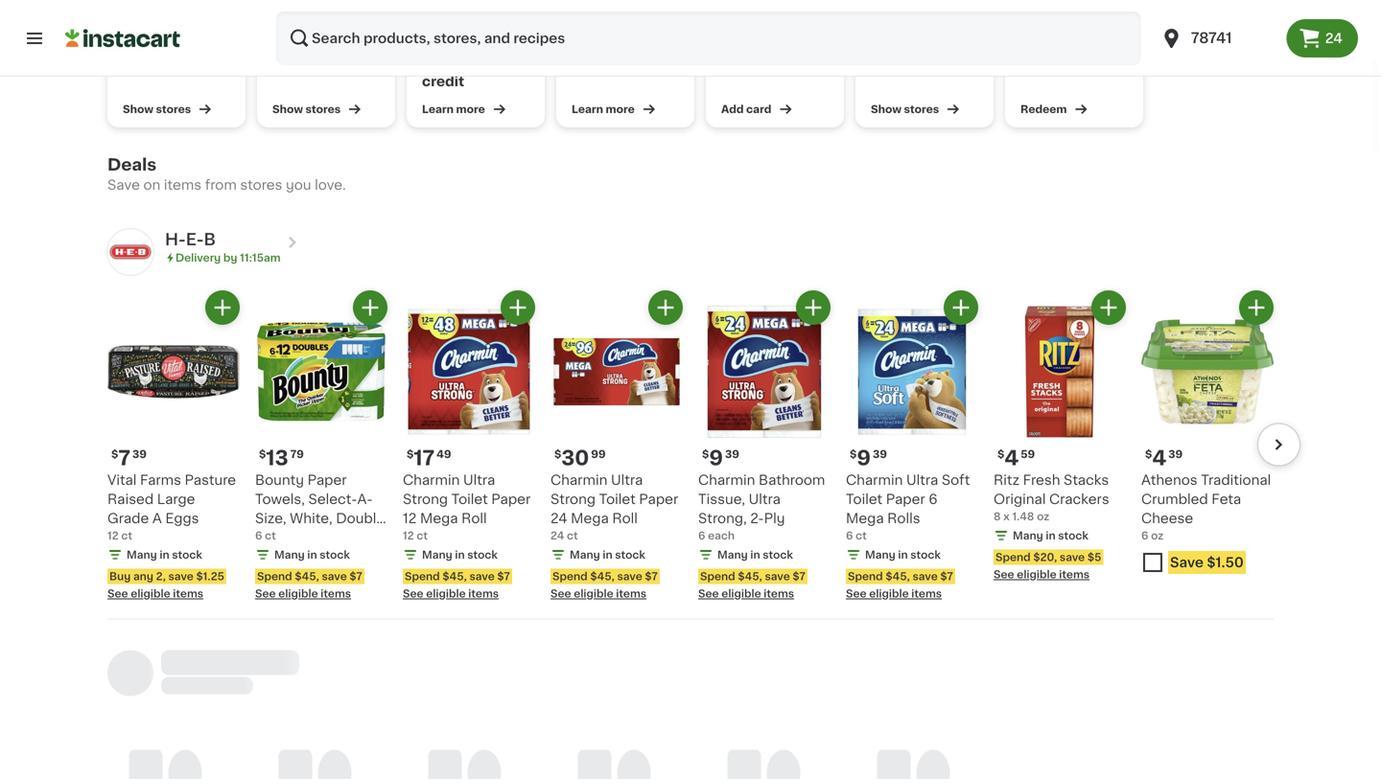 Task type: locate. For each thing, give the bounding box(es) containing it.
stock up $1.25
[[172, 550, 202, 561]]

pasture
[[185, 474, 236, 487]]

7 $ from the left
[[998, 449, 1005, 460]]

many down rolls
[[865, 550, 896, 561]]

add image
[[506, 296, 530, 320], [654, 296, 678, 320], [802, 296, 826, 320], [1097, 296, 1121, 320]]

1 horizontal spatial mega
[[571, 512, 609, 526]]

toilet for 30
[[599, 493, 636, 506]]

$7 down charmin ultra soft toilet paper 6 mega rolls 6 ct
[[941, 572, 954, 582]]

1 toilet from the left
[[451, 493, 488, 506]]

8
[[994, 512, 1001, 522]]

roll for 17
[[462, 512, 487, 526]]

4 up athenos
[[1153, 448, 1167, 469]]

see for charmin ultra soft toilet paper 6 mega rolls
[[846, 589, 867, 600]]

ultra inside "charmin bathroom tissue, ultra strong, 2-ply 6 each"
[[749, 493, 781, 506]]

1 39 from the left
[[132, 449, 147, 460]]

strong,
[[698, 512, 747, 526]]

3 $45, from the left
[[590, 572, 615, 582]]

1 vertical spatial ply
[[309, 531, 330, 545]]

4 spend $45, save $7 see eligible items from the left
[[698, 572, 806, 600]]

$7 for charmin ultra strong toilet paper 24 mega roll
[[645, 572, 658, 582]]

strong for 17
[[403, 493, 448, 506]]

2 add image from the left
[[358, 296, 382, 320]]

many for bounty paper towels, select-a- size, white, double rolls, 2-ply
[[274, 550, 305, 561]]

1 horizontal spatial 4
[[1153, 448, 1167, 469]]

0 horizontal spatial 9
[[709, 448, 723, 469]]

4
[[1005, 448, 1019, 469], [1153, 448, 1167, 469]]

stock down charmin ultra strong toilet paper 12 mega roll 12 ct
[[467, 550, 498, 561]]

save for bounty paper towels, select-a- size, white, double rolls, 2-ply
[[322, 572, 347, 582]]

12 for 7
[[107, 531, 119, 541]]

ply inside "charmin bathroom tissue, ultra strong, 2-ply 6 each"
[[764, 512, 785, 526]]

strong down 30 on the left bottom of page
[[551, 493, 596, 506]]

2 horizontal spatial toilet
[[846, 493, 883, 506]]

many down each
[[718, 550, 748, 561]]

$7 down "charmin bathroom tissue, ultra strong, 2-ply 6 each"
[[793, 572, 806, 582]]

mega for 17
[[420, 512, 458, 526]]

many for vital farms pasture raised large grade a eggs
[[127, 550, 157, 561]]

many in stock down rolls
[[865, 550, 941, 561]]

3 $7 from the left
[[645, 572, 658, 582]]

2 roll from the left
[[612, 512, 638, 526]]

9 for charmin bathroom tissue, ultra strong, 2-ply
[[709, 448, 723, 469]]

spend inside spend $20, save $5 see eligible items
[[996, 552, 1031, 563]]

12 down grade
[[107, 531, 119, 541]]

$7 for charmin bathroom tissue, ultra strong, 2-ply
[[793, 572, 806, 582]]

spend $45, save $7 see eligible items down rolls
[[846, 572, 954, 600]]

12 inside vital farms pasture raised large grade a eggs 12 ct
[[107, 531, 119, 541]]

0 horizontal spatial show stores
[[123, 104, 191, 115]]

in for vital farms pasture raised large grade a eggs
[[160, 550, 169, 561]]

charmin up rolls
[[846, 474, 903, 487]]

3 toilet from the left
[[846, 493, 883, 506]]

1 horizontal spatial 9
[[857, 448, 871, 469]]

add image for 17
[[506, 296, 530, 320]]

many in stock for charmin bathroom tissue, ultra strong, 2-ply
[[718, 550, 793, 561]]

0 horizontal spatial roll
[[462, 512, 487, 526]]

6 $ from the left
[[850, 449, 857, 460]]

eligible down charmin ultra strong toilet paper 24 mega roll 24 ct on the left bottom
[[574, 589, 614, 600]]

$ inside $ 17 49
[[407, 449, 414, 460]]

save inside buy any 2, save $1.25 see eligible items
[[168, 572, 194, 582]]

ultra for 17
[[463, 474, 495, 487]]

2 toilet from the left
[[599, 493, 636, 506]]

learn
[[422, 104, 454, 115], [572, 104, 603, 115]]

strong for 30
[[551, 493, 596, 506]]

1 horizontal spatial show stores
[[272, 104, 341, 115]]

add image for 4
[[1097, 296, 1121, 320]]

many in stock for charmin ultra strong toilet paper 24 mega roll
[[570, 550, 646, 561]]

$ inside $ 7 39
[[111, 449, 118, 460]]

ultra inside charmin ultra strong toilet paper 24 mega roll 24 ct
[[611, 474, 643, 487]]

mega inside charmin ultra strong toilet paper 24 mega roll 24 ct
[[571, 512, 609, 526]]

charmin inside charmin ultra strong toilet paper 12 mega roll 12 ct
[[403, 474, 460, 487]]

2 strong from the left
[[551, 493, 596, 506]]

2- down white,
[[295, 531, 309, 545]]

oz right "1.48"
[[1037, 512, 1050, 522]]

$45, down strong,
[[738, 572, 762, 582]]

in down rolls
[[898, 550, 908, 561]]

$ up tissue, at the right bottom of the page
[[702, 449, 709, 460]]

eligible down charmin ultra strong toilet paper 12 mega roll 12 ct
[[426, 589, 466, 600]]

paper for 9
[[886, 493, 925, 506]]

1 vertical spatial 2-
[[295, 531, 309, 545]]

0 vertical spatial oz
[[1037, 512, 1050, 522]]

1 $ from the left
[[111, 449, 118, 460]]

oz
[[1037, 512, 1050, 522], [1151, 531, 1164, 541]]

in up $20,
[[1046, 531, 1056, 541]]

1 vertical spatial oz
[[1151, 531, 1164, 541]]

2-
[[750, 512, 764, 526], [295, 531, 309, 545]]

$ inside $ 13 79
[[259, 449, 266, 460]]

charmin down $ 17 49 on the left bottom of page
[[403, 474, 460, 487]]

charmin
[[403, 474, 460, 487], [551, 474, 608, 487], [698, 474, 755, 487], [846, 474, 903, 487]]

many in stock up $20,
[[1013, 531, 1089, 541]]

3 ct from the left
[[417, 531, 428, 541]]

11:15am
[[240, 253, 281, 263]]

mega left rolls
[[846, 512, 884, 526]]

0 horizontal spatial more
[[456, 104, 485, 115]]

ct
[[121, 531, 132, 541], [265, 531, 276, 541], [417, 531, 428, 541], [567, 531, 578, 541], [856, 531, 867, 541]]

stock for bounty paper towels, select-a- size, white, double rolls, 2-ply
[[320, 550, 350, 561]]

save
[[107, 178, 140, 192], [1170, 556, 1204, 570]]

toilet inside charmin ultra soft toilet paper 6 mega rolls 6 ct
[[846, 493, 883, 506]]

save
[[1060, 552, 1085, 563], [168, 572, 194, 582], [322, 572, 347, 582], [470, 572, 495, 582], [617, 572, 643, 582], [765, 572, 790, 582], [913, 572, 938, 582]]

78741
[[1191, 31, 1232, 45]]

5 ct from the left
[[856, 531, 867, 541]]

charmin up tissue, at the right bottom of the page
[[698, 474, 755, 487]]

stock for charmin bathroom tissue, ultra strong, 2-ply
[[763, 550, 793, 561]]

2 show stores link from the left
[[257, 0, 395, 128]]

product group containing 30
[[551, 291, 683, 602]]

items down "charmin bathroom tissue, ultra strong, 2-ply 6 each"
[[764, 589, 794, 600]]

39 for bathroom
[[725, 449, 740, 460]]

$7
[[350, 572, 363, 582], [497, 572, 510, 582], [645, 572, 658, 582], [793, 572, 806, 582], [941, 572, 954, 582]]

24 button
[[1287, 19, 1358, 58]]

charmin inside charmin ultra soft toilet paper 6 mega rolls 6 ct
[[846, 474, 903, 487]]

17
[[414, 448, 435, 469]]

4 39 from the left
[[1169, 449, 1183, 460]]

1 ct from the left
[[121, 531, 132, 541]]

ct inside charmin ultra strong toilet paper 12 mega roll 12 ct
[[417, 531, 428, 541]]

ct for 7
[[121, 531, 132, 541]]

ultra
[[463, 474, 495, 487], [611, 474, 643, 487], [907, 474, 939, 487], [749, 493, 781, 506]]

more
[[456, 104, 485, 115], [606, 104, 635, 115]]

on
[[143, 178, 161, 192]]

$45,
[[295, 572, 319, 582], [443, 572, 467, 582], [590, 572, 615, 582], [738, 572, 762, 582], [886, 572, 910, 582]]

roll for 30
[[612, 512, 638, 526]]

mega inside charmin ultra soft toilet paper 6 mega rolls 6 ct
[[846, 512, 884, 526]]

4 $ from the left
[[555, 449, 562, 460]]

spend $45, save $7 see eligible items down charmin ultra strong toilet paper 24 mega roll 24 ct on the left bottom
[[551, 572, 658, 600]]

$ inside $ 30 99
[[555, 449, 562, 460]]

9 up tissue, at the right bottom of the page
[[709, 448, 723, 469]]

$7 for bounty paper towels, select-a- size, white, double rolls, 2-ply
[[350, 572, 363, 582]]

spend $20, save $5 see eligible items
[[994, 552, 1102, 580]]

$ up vital
[[111, 449, 118, 460]]

0 vertical spatial save
[[107, 178, 140, 192]]

39 right 7
[[132, 449, 147, 460]]

4 left 59
[[1005, 448, 1019, 469]]

0 horizontal spatial save
[[107, 178, 140, 192]]

strong inside charmin ultra strong toilet paper 24 mega roll 24 ct
[[551, 493, 596, 506]]

2 $ 9 39 from the left
[[850, 448, 887, 469]]

2 spend $45, save $7 see eligible items from the left
[[403, 572, 510, 600]]

1 spend $45, save $7 see eligible items from the left
[[255, 572, 363, 600]]

spend for charmin ultra soft toilet paper 6 mega rolls
[[848, 572, 883, 582]]

ply down bathroom
[[764, 512, 785, 526]]

$7 down charmin ultra strong toilet paper 24 mega roll 24 ct on the left bottom
[[645, 572, 658, 582]]

many in stock down white,
[[274, 550, 350, 561]]

12
[[403, 512, 417, 526], [107, 531, 119, 541], [403, 531, 414, 541]]

spend for ritz fresh stacks original crackers
[[996, 552, 1031, 563]]

$45, down charmin ultra strong toilet paper 12 mega roll 12 ct
[[443, 572, 467, 582]]

1 4 from the left
[[1005, 448, 1019, 469]]

1 horizontal spatial roll
[[612, 512, 638, 526]]

save down rolls
[[913, 572, 938, 582]]

2 horizontal spatial show stores
[[871, 104, 939, 115]]

vital farms pasture raised large grade a eggs 12 ct
[[107, 474, 236, 541]]

athenos traditional crumbled feta cheese 6 oz
[[1142, 474, 1271, 541]]

1 add image from the left
[[506, 296, 530, 320]]

add
[[721, 104, 744, 115]]

5 $7 from the left
[[941, 572, 954, 582]]

fresh
[[1023, 474, 1061, 487]]

many in stock for ritz fresh stacks original crackers
[[1013, 531, 1089, 541]]

2 ct from the left
[[265, 531, 276, 541]]

paper inside charmin ultra soft toilet paper 6 mega rolls 6 ct
[[886, 493, 925, 506]]

3 product group from the left
[[403, 291, 535, 602]]

spend $45, save $7 see eligible items down charmin ultra strong toilet paper 12 mega roll 12 ct
[[403, 572, 510, 600]]

save down charmin ultra strong toilet paper 24 mega roll 24 ct on the left bottom
[[617, 572, 643, 582]]

in for ritz fresh stacks original crackers
[[1046, 531, 1056, 541]]

1 horizontal spatial toilet
[[599, 493, 636, 506]]

None search field
[[276, 12, 1141, 65]]

save down "charmin bathroom tissue, ultra strong, 2-ply 6 each"
[[765, 572, 790, 582]]

$45, down white,
[[295, 572, 319, 582]]

59
[[1021, 449, 1035, 460]]

0 horizontal spatial mega
[[420, 512, 458, 526]]

many in stock for vital farms pasture raised large grade a eggs
[[127, 550, 202, 561]]

2 $7 from the left
[[497, 572, 510, 582]]

$
[[111, 449, 118, 460], [259, 449, 266, 460], [407, 449, 414, 460], [555, 449, 562, 460], [702, 449, 709, 460], [850, 449, 857, 460], [998, 449, 1005, 460], [1145, 449, 1153, 460]]

spend $45, save $7 see eligible items down each
[[698, 572, 806, 600]]

6 ct
[[255, 531, 276, 541]]

eligible down rolls
[[869, 589, 909, 600]]

save $1.50 button
[[1142, 548, 1274, 582]]

1 $7 from the left
[[350, 572, 363, 582]]

3 add image from the left
[[949, 296, 973, 320]]

3 show stores from the left
[[871, 104, 939, 115]]

deals save on items from stores you love.
[[107, 157, 346, 192]]

in down "charmin bathroom tissue, ultra strong, 2-ply 6 each"
[[751, 550, 760, 561]]

2 learn more from the left
[[572, 104, 635, 115]]

1 mega from the left
[[420, 512, 458, 526]]

2 more from the left
[[606, 104, 635, 115]]

roll inside charmin ultra strong toilet paper 12 mega roll 12 ct
[[462, 512, 487, 526]]

mega for 9
[[846, 512, 884, 526]]

99
[[591, 449, 606, 460]]

h e b image
[[107, 229, 153, 275]]

2 learn from the left
[[572, 104, 603, 115]]

buy
[[109, 572, 131, 582]]

$ up charmin ultra soft toilet paper 6 mega rolls 6 ct
[[850, 449, 857, 460]]

save right the 2,
[[168, 572, 194, 582]]

add image for 13
[[358, 296, 382, 320]]

eligible for charmin ultra strong toilet paper 24 mega roll
[[574, 589, 614, 600]]

roll inside charmin ultra strong toilet paper 24 mega roll 24 ct
[[612, 512, 638, 526]]

0 horizontal spatial 4
[[1005, 448, 1019, 469]]

in down charmin ultra strong toilet paper 24 mega roll 24 ct on the left bottom
[[603, 550, 613, 561]]

items inside spend $20, save $5 see eligible items
[[1059, 570, 1090, 580]]

toilet inside charmin ultra strong toilet paper 24 mega roll 24 ct
[[599, 493, 636, 506]]

5 $45, from the left
[[886, 572, 910, 582]]

spend $45, save $7 see eligible items for charmin ultra strong toilet paper 24 mega roll
[[551, 572, 658, 600]]

items down charmin ultra strong toilet paper 12 mega roll 12 ct
[[468, 589, 499, 600]]

save inside spend $20, save $5 see eligible items
[[1060, 552, 1085, 563]]

2 $45, from the left
[[443, 572, 467, 582]]

charmin for charmin ultra soft toilet paper 6 mega rolls
[[846, 474, 903, 487]]

spend $45, save $7 see eligible items for bounty paper towels, select-a- size, white, double rolls, 2-ply
[[255, 572, 363, 600]]

eligible down rolls,
[[278, 589, 318, 600]]

3 add image from the left
[[802, 296, 826, 320]]

1 horizontal spatial learn more link
[[556, 0, 695, 128]]

many in stock down each
[[718, 550, 793, 561]]

2 horizontal spatial show stores link
[[856, 0, 994, 128]]

6 inside athenos traditional crumbled feta cheese 6 oz
[[1142, 531, 1149, 541]]

1 horizontal spatial show stores link
[[257, 0, 395, 128]]

1.48
[[1013, 512, 1035, 522]]

1 horizontal spatial ply
[[764, 512, 785, 526]]

0 horizontal spatial learn
[[422, 104, 454, 115]]

items for ritz fresh stacks original crackers
[[1059, 570, 1090, 580]]

0 horizontal spatial toilet
[[451, 493, 488, 506]]

charmin inside charmin ultra strong toilet paper 24 mega roll 24 ct
[[551, 474, 608, 487]]

1 horizontal spatial save
[[1170, 556, 1204, 570]]

strong
[[403, 493, 448, 506], [551, 493, 596, 506]]

spend down rolls,
[[257, 572, 292, 582]]

1 learn from the left
[[422, 104, 454, 115]]

many in stock down charmin ultra strong toilet paper 24 mega roll 24 ct on the left bottom
[[570, 550, 646, 561]]

0 horizontal spatial ply
[[309, 531, 330, 545]]

0 vertical spatial 24
[[1326, 32, 1343, 45]]

$ 9 39 up charmin ultra soft toilet paper 6 mega rolls 6 ct
[[850, 448, 887, 469]]

in up the 2,
[[160, 550, 169, 561]]

4 $45, from the left
[[738, 572, 762, 582]]

ct inside charmin ultra soft toilet paper 6 mega rolls 6 ct
[[856, 531, 867, 541]]

0 horizontal spatial show
[[123, 104, 153, 115]]

add image
[[211, 296, 235, 320], [358, 296, 382, 320], [949, 296, 973, 320], [1245, 296, 1269, 320]]

2 4 from the left
[[1153, 448, 1167, 469]]

$ 17 49
[[407, 448, 451, 469]]

charmin ultra soft toilet paper 6 mega rolls 6 ct
[[846, 474, 970, 541]]

save for charmin ultra soft toilet paper 6 mega rolls
[[913, 572, 938, 582]]

4 add image from the left
[[1245, 296, 1269, 320]]

ct inside vital farms pasture raised large grade a eggs 12 ct
[[121, 531, 132, 541]]

1 show stores from the left
[[123, 104, 191, 115]]

$ 9 39 up tissue, at the right bottom of the page
[[702, 448, 740, 469]]

1 horizontal spatial 2-
[[750, 512, 764, 526]]

$ left 99
[[555, 449, 562, 460]]

ply inside the bounty paper towels, select-a- size, white, double rolls, 2-ply
[[309, 531, 330, 545]]

2 $ from the left
[[259, 449, 266, 460]]

add image for 9
[[949, 296, 973, 320]]

many down "1.48"
[[1013, 531, 1043, 541]]

13
[[266, 448, 288, 469]]

strong inside charmin ultra strong toilet paper 12 mega roll 12 ct
[[403, 493, 448, 506]]

2 horizontal spatial show
[[871, 104, 902, 115]]

1 horizontal spatial $ 9 39
[[850, 448, 887, 469]]

1 horizontal spatial show
[[272, 104, 303, 115]]

add card link
[[706, 0, 844, 128]]

2- inside the bounty paper towels, select-a- size, white, double rolls, 2-ply
[[295, 531, 309, 545]]

stock down "charmin bathroom tissue, ultra strong, 2-ply 6 each"
[[763, 550, 793, 561]]

see
[[994, 570, 1015, 580], [107, 589, 128, 600], [255, 589, 276, 600], [403, 589, 424, 600], [551, 589, 571, 600], [698, 589, 719, 600], [846, 589, 867, 600]]

$20,
[[1034, 552, 1057, 563]]

3 spend $45, save $7 see eligible items from the left
[[551, 572, 658, 600]]

$ 7 39
[[111, 448, 147, 469]]

save inside deals save on items from stores you love.
[[107, 178, 140, 192]]

strong down 17 on the bottom left
[[403, 493, 448, 506]]

2- inside "charmin bathroom tissue, ultra strong, 2-ply 6 each"
[[750, 512, 764, 526]]

in for charmin ultra soft toilet paper 6 mega rolls
[[898, 550, 908, 561]]

mega
[[420, 512, 458, 526], [571, 512, 609, 526], [846, 512, 884, 526]]

items down $5 on the right bottom of page
[[1059, 570, 1090, 580]]

1 horizontal spatial more
[[606, 104, 635, 115]]

3 $ from the left
[[407, 449, 414, 460]]

stock down charmin ultra strong toilet paper 24 mega roll 24 ct on the left bottom
[[615, 550, 646, 561]]

spend for charmin ultra strong toilet paper 12 mega roll
[[405, 572, 440, 582]]

2- right strong,
[[750, 512, 764, 526]]

ct inside charmin ultra strong toilet paper 24 mega roll 24 ct
[[567, 531, 578, 541]]

many in stock down charmin ultra strong toilet paper 12 mega roll 12 ct
[[422, 550, 498, 561]]

save down charmin ultra strong toilet paper 12 mega roll 12 ct
[[470, 572, 495, 582]]

product group containing 13
[[255, 291, 388, 602]]

show
[[123, 104, 153, 115], [272, 104, 303, 115], [871, 104, 902, 115]]

1 $ 9 39 from the left
[[702, 448, 740, 469]]

toilet
[[451, 493, 488, 506], [599, 493, 636, 506], [846, 493, 883, 506]]

$ 9 39
[[702, 448, 740, 469], [850, 448, 887, 469]]

0 horizontal spatial oz
[[1037, 512, 1050, 522]]

by
[[223, 253, 237, 263]]

items down double
[[321, 589, 351, 600]]

$ 9 39 for charmin ultra soft toilet paper 6 mega rolls
[[850, 448, 887, 469]]

$45, down rolls
[[886, 572, 910, 582]]

learn more link
[[407, 0, 545, 128], [556, 0, 695, 128]]

2 78741 button from the left
[[1161, 12, 1276, 65]]

0 vertical spatial ply
[[764, 512, 785, 526]]

toilet inside charmin ultra strong toilet paper 12 mega roll 12 ct
[[451, 493, 488, 506]]

2 horizontal spatial mega
[[846, 512, 884, 526]]

1 strong from the left
[[403, 493, 448, 506]]

0 horizontal spatial learn more link
[[407, 0, 545, 128]]

ply down white,
[[309, 531, 330, 545]]

save inside button
[[1170, 556, 1204, 570]]

stock up $5 on the right bottom of page
[[1058, 531, 1089, 541]]

many in stock
[[1013, 531, 1089, 541], [127, 550, 202, 561], [274, 550, 350, 561], [422, 550, 498, 561], [570, 550, 646, 561], [718, 550, 793, 561], [865, 550, 941, 561]]

spend down charmin ultra strong toilet paper 12 mega roll 12 ct
[[405, 572, 440, 582]]

save left $5 on the right bottom of page
[[1060, 552, 1085, 563]]

show stores
[[123, 104, 191, 115], [272, 104, 341, 115], [871, 104, 939, 115]]

9 up charmin ultra soft toilet paper 6 mega rolls 6 ct
[[857, 448, 871, 469]]

save down deals
[[107, 178, 140, 192]]

0 horizontal spatial strong
[[403, 493, 448, 506]]

4 charmin from the left
[[846, 474, 903, 487]]

crumbled
[[1142, 493, 1209, 506]]

4 for ritz fresh stacks original crackers
[[1005, 448, 1019, 469]]

7 product group from the left
[[994, 291, 1126, 583]]

$7 for charmin ultra soft toilet paper 6 mega rolls
[[941, 572, 954, 582]]

39 for ultra
[[873, 449, 887, 460]]

$7 down double
[[350, 572, 363, 582]]

items down charmin ultra strong toilet paper 24 mega roll 24 ct on the left bottom
[[616, 589, 647, 600]]

$ inside $ 4 59
[[998, 449, 1005, 460]]

paper
[[308, 474, 347, 487], [491, 493, 531, 506], [639, 493, 679, 506], [886, 493, 925, 506]]

$7 down charmin ultra strong toilet paper 12 mega roll 12 ct
[[497, 572, 510, 582]]

in down white,
[[307, 550, 317, 561]]

0 vertical spatial 2-
[[750, 512, 764, 526]]

see inside spend $20, save $5 see eligible items
[[994, 570, 1015, 580]]

product group
[[107, 291, 240, 602], [255, 291, 388, 602], [403, 291, 535, 602], [551, 291, 683, 602], [698, 291, 831, 602], [846, 291, 979, 602], [994, 291, 1126, 583], [1142, 291, 1274, 582]]

$7 for charmin ultra strong toilet paper 12 mega roll
[[497, 572, 510, 582]]

ultra inside charmin ultra strong toilet paper 12 mega roll 12 ct
[[463, 474, 495, 487]]

learn more
[[422, 104, 485, 115], [572, 104, 635, 115]]

paper inside charmin ultra strong toilet paper 12 mega roll 12 ct
[[491, 493, 531, 506]]

2 product group from the left
[[255, 291, 388, 602]]

mega inside charmin ultra strong toilet paper 12 mega roll 12 ct
[[420, 512, 458, 526]]

save down white,
[[322, 572, 347, 582]]

many down charmin ultra strong toilet paper 24 mega roll 24 ct on the left bottom
[[570, 550, 600, 561]]

1 horizontal spatial strong
[[551, 493, 596, 506]]

save for charmin ultra strong toilet paper 24 mega roll
[[617, 572, 643, 582]]

many up the any
[[127, 550, 157, 561]]

spend $45, save $7 see eligible items down rolls,
[[255, 572, 363, 600]]

2 charmin from the left
[[551, 474, 608, 487]]

2 9 from the left
[[857, 448, 871, 469]]

items down rolls
[[912, 589, 942, 600]]

12 down 17 on the bottom left
[[403, 531, 414, 541]]

items down $1.25
[[173, 589, 203, 600]]

5 product group from the left
[[698, 291, 831, 602]]

1 horizontal spatial oz
[[1151, 531, 1164, 541]]

eligible down each
[[722, 589, 761, 600]]

show stores link
[[107, 0, 246, 128], [257, 0, 395, 128], [856, 0, 994, 128]]

$ for charmin ultra strong toilet paper 24 mega roll
[[555, 449, 562, 460]]

spend $45, save $7 see eligible items for charmin bathroom tissue, ultra strong, 2-ply
[[698, 572, 806, 600]]

oz inside ritz fresh stacks original crackers 8 x 1.48 oz
[[1037, 512, 1050, 522]]

item carousel region
[[81, 291, 1301, 612]]

1 charmin from the left
[[403, 474, 460, 487]]

3 mega from the left
[[846, 512, 884, 526]]

39 up athenos
[[1169, 449, 1183, 460]]

1 roll from the left
[[462, 512, 487, 526]]

39 inside $ 7 39
[[132, 449, 147, 460]]

ultra inside charmin ultra soft toilet paper 6 mega rolls 6 ct
[[907, 474, 939, 487]]

1 horizontal spatial learn more
[[572, 104, 635, 115]]

many
[[1013, 531, 1043, 541], [127, 550, 157, 561], [274, 550, 305, 561], [422, 550, 453, 561], [570, 550, 600, 561], [718, 550, 748, 561], [865, 550, 896, 561]]

2 add image from the left
[[654, 296, 678, 320]]

39
[[132, 449, 147, 460], [725, 449, 740, 460], [873, 449, 887, 460], [1169, 449, 1183, 460]]

spend down charmin ultra strong toilet paper 24 mega roll 24 ct on the left bottom
[[553, 572, 588, 582]]

items right the on
[[164, 178, 202, 192]]

5 $ from the left
[[702, 449, 709, 460]]

$ inside the $ 4 39
[[1145, 449, 1153, 460]]

1 add image from the left
[[211, 296, 235, 320]]

ply
[[764, 512, 785, 526], [309, 531, 330, 545]]

Search field
[[276, 12, 1141, 65]]

3 39 from the left
[[873, 449, 887, 460]]

$ up ritz on the right of page
[[998, 449, 1005, 460]]

charmin inside "charmin bathroom tissue, ultra strong, 2-ply 6 each"
[[698, 474, 755, 487]]

paper inside charmin ultra strong toilet paper 24 mega roll 24 ct
[[639, 493, 679, 506]]

4 add image from the left
[[1097, 296, 1121, 320]]

1 horizontal spatial learn
[[572, 104, 603, 115]]

spend left $20,
[[996, 552, 1031, 563]]

many in stock for bounty paper towels, select-a- size, white, double rolls, 2-ply
[[274, 550, 350, 561]]

0 horizontal spatial 2-
[[295, 531, 309, 545]]

6
[[929, 493, 938, 506], [255, 531, 262, 541], [698, 531, 706, 541], [846, 531, 853, 541], [1142, 531, 1149, 541]]

39 up tissue, at the right bottom of the page
[[725, 449, 740, 460]]

stores
[[156, 104, 191, 115], [306, 104, 341, 115], [904, 104, 939, 115], [240, 178, 282, 192]]

4 ct from the left
[[567, 531, 578, 541]]

in
[[1046, 531, 1056, 541], [160, 550, 169, 561], [307, 550, 317, 561], [455, 550, 465, 561], [603, 550, 613, 561], [751, 550, 760, 561], [898, 550, 908, 561]]

many down rolls,
[[274, 550, 305, 561]]

2 vertical spatial 24
[[551, 531, 564, 541]]

1 $45, from the left
[[295, 572, 319, 582]]

1 product group from the left
[[107, 291, 240, 602]]

mega down $ 17 49 on the left bottom of page
[[420, 512, 458, 526]]

2 39 from the left
[[725, 449, 740, 460]]

in for charmin ultra strong toilet paper 12 mega roll
[[455, 550, 465, 561]]

9
[[709, 448, 723, 469], [857, 448, 871, 469]]

$45, for charmin ultra strong toilet paper 12 mega roll
[[443, 572, 467, 582]]

charmin ultra strong toilet paper 12 mega roll 12 ct
[[403, 474, 531, 541]]

eligible down $20,
[[1017, 570, 1057, 580]]

1 vertical spatial save
[[1170, 556, 1204, 570]]

eligible
[[1017, 570, 1057, 580], [131, 589, 170, 600], [278, 589, 318, 600], [426, 589, 466, 600], [574, 589, 614, 600], [722, 589, 761, 600], [869, 589, 909, 600]]

0 horizontal spatial learn more
[[422, 104, 485, 115]]

3 charmin from the left
[[698, 474, 755, 487]]

stock for vital farms pasture raised large grade a eggs
[[172, 550, 202, 561]]

2 learn more link from the left
[[556, 0, 695, 128]]

4 product group from the left
[[551, 291, 683, 602]]

in down charmin ultra strong toilet paper 12 mega roll 12 ct
[[455, 550, 465, 561]]

0 horizontal spatial $ 9 39
[[702, 448, 740, 469]]

items
[[164, 178, 202, 192], [1059, 570, 1090, 580], [173, 589, 203, 600], [321, 589, 351, 600], [468, 589, 499, 600], [616, 589, 647, 600], [764, 589, 794, 600], [912, 589, 942, 600]]

$ left 49
[[407, 449, 414, 460]]

1 9 from the left
[[709, 448, 723, 469]]

spend down each
[[700, 572, 736, 582]]

2 mega from the left
[[571, 512, 609, 526]]

cheese
[[1142, 512, 1194, 526]]

$ for bounty paper towels, select-a- size, white, double rolls, 2-ply
[[259, 449, 266, 460]]

save for charmin bathroom tissue, ultra strong, 2-ply
[[765, 572, 790, 582]]

12 right double
[[403, 512, 417, 526]]

8 $ from the left
[[1145, 449, 1153, 460]]

$ up athenos
[[1145, 449, 1153, 460]]

39 up charmin ultra soft toilet paper 6 mega rolls 6 ct
[[873, 449, 887, 460]]

12 for 17
[[403, 531, 414, 541]]

stock down rolls
[[911, 550, 941, 561]]

eligible inside spend $20, save $5 see eligible items
[[1017, 570, 1057, 580]]

4 $7 from the left
[[793, 572, 806, 582]]

0 horizontal spatial show stores link
[[107, 0, 246, 128]]

eligible down the any
[[131, 589, 170, 600]]

many in stock up the 2,
[[127, 550, 202, 561]]

5 spend $45, save $7 see eligible items from the left
[[846, 572, 954, 600]]



Task type: describe. For each thing, give the bounding box(es) containing it.
charmin bathroom tissue, ultra strong, 2-ply 6 each
[[698, 474, 825, 541]]

spend for charmin bathroom tissue, ultra strong, 2-ply
[[700, 572, 736, 582]]

$45, for bounty paper towels, select-a- size, white, double rolls, 2-ply
[[295, 572, 319, 582]]

$45, for charmin ultra strong toilet paper 24 mega roll
[[590, 572, 615, 582]]

product group containing 17
[[403, 291, 535, 602]]

add card
[[721, 104, 772, 115]]

add image for 7
[[211, 296, 235, 320]]

$ for charmin bathroom tissue, ultra strong, 2-ply
[[702, 449, 709, 460]]

spend $45, save $7 see eligible items for charmin ultra strong toilet paper 12 mega roll
[[403, 572, 510, 600]]

many in stock for charmin ultra soft toilet paper 6 mega rolls
[[865, 550, 941, 561]]

e-
[[186, 232, 204, 248]]

1 show stores link from the left
[[107, 0, 246, 128]]

49
[[437, 449, 451, 460]]

from
[[205, 178, 237, 192]]

7
[[118, 448, 130, 469]]

paper inside the bounty paper towels, select-a- size, white, double rolls, 2-ply
[[308, 474, 347, 487]]

1 learn more from the left
[[422, 104, 485, 115]]

1 vertical spatial 24
[[551, 512, 568, 526]]

see for ritz fresh stacks original crackers
[[994, 570, 1015, 580]]

see for charmin ultra strong toilet paper 24 mega roll
[[551, 589, 571, 600]]

39 for farms
[[132, 449, 147, 460]]

athenos
[[1142, 474, 1198, 487]]

toilet for 9
[[846, 493, 883, 506]]

$1.50
[[1207, 556, 1244, 570]]

1 more from the left
[[456, 104, 485, 115]]

redeem
[[1021, 104, 1067, 115]]

vital
[[107, 474, 137, 487]]

many for ritz fresh stacks original crackers
[[1013, 531, 1043, 541]]

product group containing 7
[[107, 291, 240, 602]]

feta
[[1212, 493, 1242, 506]]

6 inside "charmin bathroom tissue, ultra strong, 2-ply 6 each"
[[698, 531, 706, 541]]

$ 30 99
[[555, 448, 606, 469]]

original
[[994, 493, 1046, 506]]

charmin for charmin ultra strong toilet paper 24 mega roll
[[551, 474, 608, 487]]

rolls,
[[255, 531, 292, 545]]

30
[[562, 448, 589, 469]]

ct for 30
[[567, 531, 578, 541]]

1 learn more link from the left
[[407, 0, 545, 128]]

x
[[1004, 512, 1010, 522]]

items inside deals save on items from stores you love.
[[164, 178, 202, 192]]

stores inside deals save on items from stores you love.
[[240, 178, 282, 192]]

ultra for 9
[[907, 474, 939, 487]]

2 show from the left
[[272, 104, 303, 115]]

mega for 30
[[571, 512, 609, 526]]

h-
[[165, 232, 186, 248]]

stock for charmin ultra strong toilet paper 12 mega roll
[[467, 550, 498, 561]]

size,
[[255, 512, 286, 526]]

spend for charmin ultra strong toilet paper 24 mega roll
[[553, 572, 588, 582]]

h-e-b
[[165, 232, 216, 248]]

eggs
[[165, 512, 199, 526]]

eligible for charmin ultra soft toilet paper 6 mega rolls
[[869, 589, 909, 600]]

bounty
[[255, 474, 304, 487]]

add image for 30
[[654, 296, 678, 320]]

eligible for charmin bathroom tissue, ultra strong, 2-ply
[[722, 589, 761, 600]]

rolls
[[888, 512, 921, 526]]

raised
[[107, 493, 154, 506]]

farms
[[140, 474, 181, 487]]

card
[[746, 104, 772, 115]]

2 show stores from the left
[[272, 104, 341, 115]]

large
[[157, 493, 195, 506]]

$ 4 59
[[998, 448, 1035, 469]]

items for charmin ultra soft toilet paper 6 mega rolls
[[912, 589, 942, 600]]

traditional
[[1201, 474, 1271, 487]]

stacks
[[1064, 474, 1109, 487]]

many for charmin bathroom tissue, ultra strong, 2-ply
[[718, 550, 748, 561]]

add image for 9
[[802, 296, 826, 320]]

$ 4 39
[[1145, 448, 1183, 469]]

stock for charmin ultra soft toilet paper 6 mega rolls
[[911, 550, 941, 561]]

items for charmin ultra strong toilet paper 12 mega roll
[[468, 589, 499, 600]]

39 inside the $ 4 39
[[1169, 449, 1183, 460]]

$1.25
[[196, 572, 224, 582]]

eligible inside buy any 2, save $1.25 see eligible items
[[131, 589, 170, 600]]

items for bounty paper towels, select-a- size, white, double rolls, 2-ply
[[321, 589, 351, 600]]

oz inside athenos traditional crumbled feta cheese 6 oz
[[1151, 531, 1164, 541]]

4 for athenos traditional crumbled feta cheese
[[1153, 448, 1167, 469]]

$ 9 39 for charmin bathroom tissue, ultra strong, 2-ply
[[702, 448, 740, 469]]

$5
[[1088, 552, 1102, 563]]

items for charmin bathroom tissue, ultra strong, 2-ply
[[764, 589, 794, 600]]

1 78741 button from the left
[[1149, 12, 1287, 65]]

items for charmin ultra strong toilet paper 24 mega roll
[[616, 589, 647, 600]]

bounty paper towels, select-a- size, white, double rolls, 2-ply
[[255, 474, 385, 545]]

ct for 17
[[417, 531, 428, 541]]

select-
[[308, 493, 357, 506]]

many for charmin ultra strong toilet paper 12 mega roll
[[422, 550, 453, 561]]

79
[[290, 449, 304, 460]]

any
[[133, 572, 153, 582]]

soft
[[942, 474, 970, 487]]

eligible for ritz fresh stacks original crackers
[[1017, 570, 1057, 580]]

spend for bounty paper towels, select-a- size, white, double rolls, 2-ply
[[257, 572, 292, 582]]

b
[[204, 232, 216, 248]]

a-
[[357, 493, 373, 506]]

in for bounty paper towels, select-a- size, white, double rolls, 2-ply
[[307, 550, 317, 561]]

spend $45, save $7 see eligible items for charmin ultra soft toilet paper 6 mega rolls
[[846, 572, 954, 600]]

instacart logo image
[[65, 27, 180, 50]]

towels,
[[255, 493, 305, 506]]

a
[[152, 512, 162, 526]]

3 show from the left
[[871, 104, 902, 115]]

delivery by 11:15am
[[176, 253, 281, 263]]

grade
[[107, 512, 149, 526]]

$ for ritz fresh stacks original crackers
[[998, 449, 1005, 460]]

stock for charmin ultra strong toilet paper 24 mega roll
[[615, 550, 646, 561]]

many in stock for charmin ultra strong toilet paper 12 mega roll
[[422, 550, 498, 561]]

charmin for charmin ultra strong toilet paper 12 mega roll
[[403, 474, 460, 487]]

$ for charmin ultra strong toilet paper 12 mega roll
[[407, 449, 414, 460]]

ritz fresh stacks original crackers 8 x 1.48 oz
[[994, 474, 1110, 522]]

2,
[[156, 572, 166, 582]]

each
[[708, 531, 735, 541]]

double
[[336, 512, 385, 526]]

many for charmin ultra soft toilet paper 6 mega rolls
[[865, 550, 896, 561]]

deals
[[107, 157, 157, 173]]

see inside buy any 2, save $1.25 see eligible items
[[107, 589, 128, 600]]

ultra for 30
[[611, 474, 643, 487]]

in for charmin ultra strong toilet paper 24 mega roll
[[603, 550, 613, 561]]

add image for 4
[[1245, 296, 1269, 320]]

you
[[286, 178, 311, 192]]

$ 13 79
[[259, 448, 304, 469]]

24 inside button
[[1326, 32, 1343, 45]]

3 show stores link from the left
[[856, 0, 994, 128]]

charmin for charmin bathroom tissue, ultra strong, 2-ply
[[698, 474, 755, 487]]

see for charmin bathroom tissue, ultra strong, 2-ply
[[698, 589, 719, 600]]

delivery
[[176, 253, 221, 263]]

stock for ritz fresh stacks original crackers
[[1058, 531, 1089, 541]]

love.
[[315, 178, 346, 192]]

ct for 9
[[856, 531, 867, 541]]

crackers
[[1050, 493, 1110, 506]]

redeem link
[[1005, 0, 1144, 128]]

paper for 17
[[491, 493, 531, 506]]

buy any 2, save $1.25 see eligible items
[[107, 572, 224, 600]]

items inside buy any 2, save $1.25 see eligible items
[[173, 589, 203, 600]]

save $1.50
[[1170, 556, 1244, 570]]

8 product group from the left
[[1142, 291, 1274, 582]]

eligible for bounty paper towels, select-a- size, white, double rolls, 2-ply
[[278, 589, 318, 600]]

paper for 30
[[639, 493, 679, 506]]

eligible for charmin ultra strong toilet paper 12 mega roll
[[426, 589, 466, 600]]

$ for charmin ultra soft toilet paper 6 mega rolls
[[850, 449, 857, 460]]

1 show from the left
[[123, 104, 153, 115]]

charmin ultra strong toilet paper 24 mega roll 24 ct
[[551, 474, 679, 541]]

see for charmin ultra strong toilet paper 12 mega roll
[[403, 589, 424, 600]]

save for ritz fresh stacks original crackers
[[1060, 552, 1085, 563]]

$ for vital farms pasture raised large grade a eggs
[[111, 449, 118, 460]]

$45, for charmin bathroom tissue, ultra strong, 2-ply
[[738, 572, 762, 582]]

bathroom
[[759, 474, 825, 487]]

white,
[[290, 512, 333, 526]]

9 for charmin ultra soft toilet paper 6 mega rolls
[[857, 448, 871, 469]]

$45, for charmin ultra soft toilet paper 6 mega rolls
[[886, 572, 910, 582]]

tissue,
[[698, 493, 746, 506]]

ritz
[[994, 474, 1020, 487]]

save for charmin ultra strong toilet paper 12 mega roll
[[470, 572, 495, 582]]

6 product group from the left
[[846, 291, 979, 602]]



Task type: vqa. For each thing, say whether or not it's contained in the screenshot.
"Whole" inside the Bowl & Basket Whole Milk One Quart 1 qt
no



